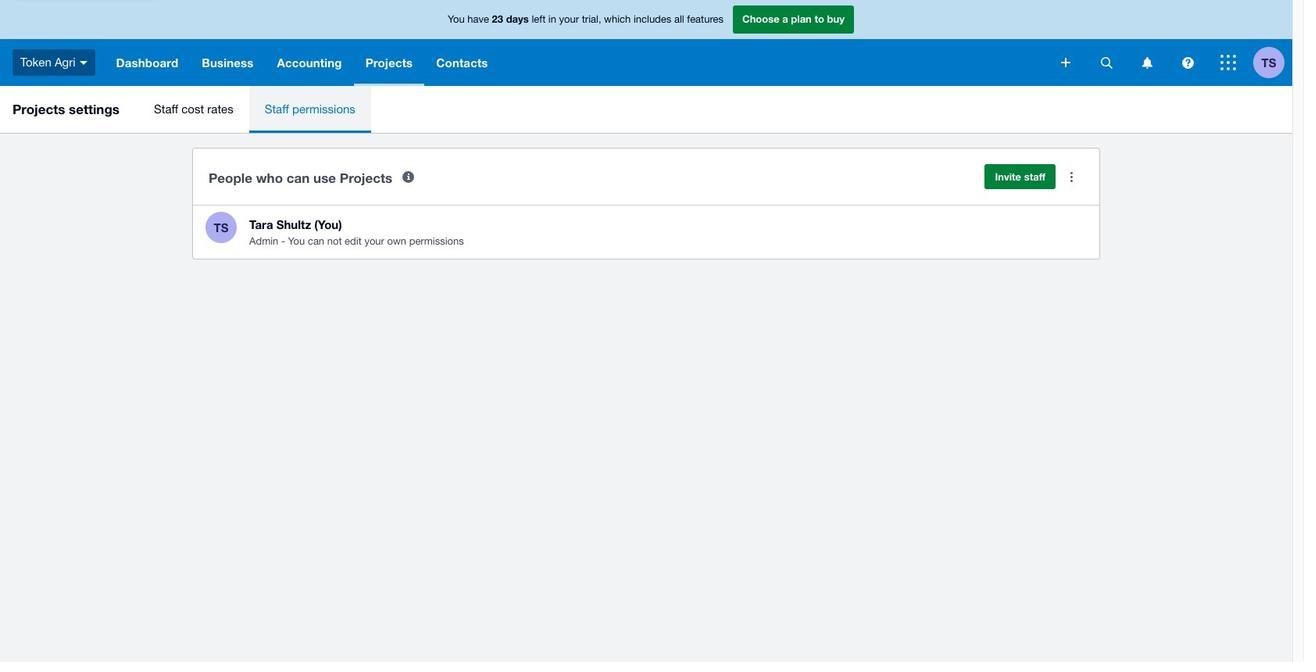 Task type: locate. For each thing, give the bounding box(es) containing it.
svg image
[[1101, 57, 1113, 68], [1143, 57, 1153, 68], [1183, 57, 1194, 68]]

your right edit
[[365, 235, 385, 247]]

staff for staff cost rates
[[154, 102, 178, 116]]

days
[[506, 13, 529, 25]]

projects inside projects dropdown button
[[366, 56, 413, 70]]

2 svg image from the left
[[1143, 57, 1153, 68]]

staff inside "link"
[[265, 102, 289, 116]]

trial,
[[582, 13, 602, 25]]

1 vertical spatial you
[[288, 235, 305, 247]]

more info image
[[393, 161, 424, 192]]

banner
[[0, 0, 1293, 86]]

2 horizontal spatial svg image
[[1183, 57, 1194, 68]]

your right in
[[559, 13, 579, 25]]

0 vertical spatial projects
[[366, 56, 413, 70]]

0 horizontal spatial you
[[288, 235, 305, 247]]

0 horizontal spatial svg image
[[79, 61, 87, 65]]

1 vertical spatial can
[[308, 235, 325, 247]]

projects left "contacts"
[[366, 56, 413, 70]]

have
[[468, 13, 489, 25]]

1 horizontal spatial ts
[[1262, 55, 1277, 69]]

0 horizontal spatial your
[[365, 235, 385, 247]]

svg image
[[1221, 55, 1237, 70], [1062, 58, 1071, 67], [79, 61, 87, 65]]

plan
[[792, 13, 812, 25]]

your inside you have 23 days left in your trial, which includes all features
[[559, 13, 579, 25]]

0 horizontal spatial svg image
[[1101, 57, 1113, 68]]

rates
[[207, 102, 234, 116]]

staff permissions link
[[249, 86, 371, 133]]

ts button
[[1254, 39, 1293, 86]]

you inside "tara shultz (you) admin - you can not edit your own permissions"
[[288, 235, 305, 247]]

1 horizontal spatial you
[[448, 13, 465, 25]]

23
[[492, 13, 504, 25]]

a
[[783, 13, 789, 25]]

your
[[559, 13, 579, 25], [365, 235, 385, 247]]

staff
[[154, 102, 178, 116], [265, 102, 289, 116]]

business
[[202, 56, 254, 70]]

all
[[675, 13, 685, 25]]

projects settings
[[13, 101, 120, 117]]

permissions down accounting
[[292, 102, 356, 116]]

can left not
[[308, 235, 325, 247]]

0 horizontal spatial permissions
[[292, 102, 356, 116]]

1 vertical spatial permissions
[[409, 235, 464, 247]]

2 staff from the left
[[265, 102, 289, 116]]

shultz
[[277, 217, 311, 231]]

2 horizontal spatial svg image
[[1221, 55, 1237, 70]]

projects
[[366, 56, 413, 70], [13, 101, 65, 117], [340, 169, 393, 186]]

dashboard
[[116, 56, 178, 70]]

invite staff button
[[985, 164, 1056, 189]]

0 vertical spatial permissions
[[292, 102, 356, 116]]

permissions inside "link"
[[292, 102, 356, 116]]

you
[[448, 13, 465, 25], [288, 235, 305, 247]]

1 horizontal spatial staff
[[265, 102, 289, 116]]

1 vertical spatial your
[[365, 235, 385, 247]]

0 vertical spatial you
[[448, 13, 465, 25]]

staff left cost
[[154, 102, 178, 116]]

projects right use on the left top
[[340, 169, 393, 186]]

staff cost rates link
[[138, 86, 249, 133]]

own
[[387, 235, 407, 247]]

can left use on the left top
[[287, 169, 310, 186]]

you left the have
[[448, 13, 465, 25]]

projects for projects settings
[[13, 101, 65, 117]]

contacts button
[[425, 39, 500, 86]]

1 vertical spatial projects
[[13, 101, 65, 117]]

can
[[287, 169, 310, 186], [308, 235, 325, 247]]

(you)
[[315, 217, 342, 231]]

buy
[[828, 13, 845, 25]]

left
[[532, 13, 546, 25]]

banner containing ts
[[0, 0, 1293, 86]]

0 vertical spatial your
[[559, 13, 579, 25]]

1 horizontal spatial permissions
[[409, 235, 464, 247]]

you right '-'
[[288, 235, 305, 247]]

token
[[20, 55, 51, 69]]

settings
[[69, 101, 120, 117]]

-
[[281, 235, 285, 247]]

you have 23 days left in your trial, which includes all features
[[448, 13, 724, 25]]

who
[[256, 169, 283, 186]]

1 staff from the left
[[154, 102, 178, 116]]

0 vertical spatial ts
[[1262, 55, 1277, 69]]

projects button
[[354, 39, 425, 86]]

ts
[[1262, 55, 1277, 69], [214, 220, 229, 234]]

edit
[[345, 235, 362, 247]]

permissions right own
[[409, 235, 464, 247]]

tara shultz (you) admin - you can not edit your own permissions
[[249, 217, 464, 247]]

permissions
[[292, 102, 356, 116], [409, 235, 464, 247]]

1 vertical spatial ts
[[214, 220, 229, 234]]

permissions inside "tara shultz (you) admin - you can not edit your own permissions"
[[409, 235, 464, 247]]

1 horizontal spatial svg image
[[1143, 57, 1153, 68]]

staff permissions tab
[[249, 86, 371, 133]]

ts inside 'ts' popup button
[[1262, 55, 1277, 69]]

in
[[549, 13, 557, 25]]

3 svg image from the left
[[1183, 57, 1194, 68]]

agri
[[55, 55, 75, 69]]

1 horizontal spatial your
[[559, 13, 579, 25]]

projects down token
[[13, 101, 65, 117]]

0 horizontal spatial staff
[[154, 102, 178, 116]]

features
[[687, 13, 724, 25]]

tara
[[249, 217, 273, 231]]

token agri
[[20, 55, 75, 69]]

staff right rates
[[265, 102, 289, 116]]



Task type: vqa. For each thing, say whether or not it's contained in the screenshot.
mailing inside the 'Boom FM P O Box 3955, South Mailing Centre, Oaktown, NY, 23456 101 5559191'
no



Task type: describe. For each thing, give the bounding box(es) containing it.
use
[[314, 169, 336, 186]]

svg image inside token agri popup button
[[79, 61, 87, 65]]

includes
[[634, 13, 672, 25]]

accounting
[[277, 56, 342, 70]]

contacts
[[437, 56, 488, 70]]

staff
[[1025, 170, 1046, 183]]

invite staff
[[996, 170, 1046, 183]]

choose
[[743, 13, 780, 25]]

can inside "tara shultz (you) admin - you can not edit your own permissions"
[[308, 235, 325, 247]]

invite
[[996, 170, 1022, 183]]

accounting button
[[265, 39, 354, 86]]

cost
[[182, 102, 204, 116]]

1 horizontal spatial svg image
[[1062, 58, 1071, 67]]

you inside you have 23 days left in your trial, which includes all features
[[448, 13, 465, 25]]

0 horizontal spatial ts
[[214, 220, 229, 234]]

0 vertical spatial can
[[287, 169, 310, 186]]

1 svg image from the left
[[1101, 57, 1113, 68]]

token agri button
[[0, 39, 104, 86]]

business button
[[190, 39, 265, 86]]

staff cost rates
[[154, 102, 234, 116]]

projects for projects
[[366, 56, 413, 70]]

admin
[[249, 235, 279, 247]]

choose a plan to buy
[[743, 13, 845, 25]]

dashboard link
[[104, 39, 190, 86]]

2 vertical spatial projects
[[340, 169, 393, 186]]

more options image
[[1056, 161, 1088, 192]]

to
[[815, 13, 825, 25]]

not
[[327, 235, 342, 247]]

which
[[604, 13, 631, 25]]

your inside "tara shultz (you) admin - you can not edit your own permissions"
[[365, 235, 385, 247]]

people who can use projects
[[209, 169, 393, 186]]

staff permissions
[[265, 102, 356, 116]]

staff for staff permissions
[[265, 102, 289, 116]]

people
[[209, 169, 253, 186]]



